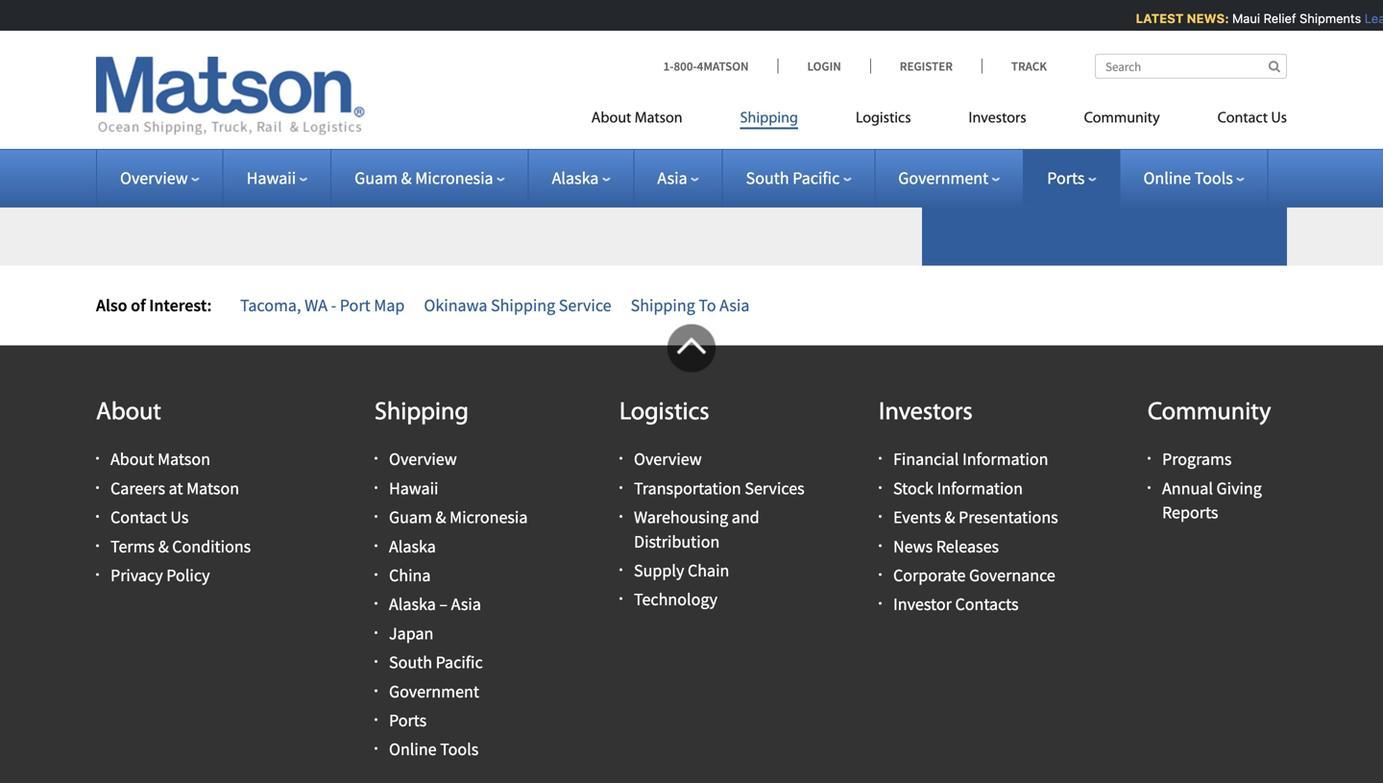 Task type: locate. For each thing, give the bounding box(es) containing it.
Search search field
[[1095, 54, 1288, 79]]

2 vertical spatial about
[[111, 448, 154, 470]]

0 horizontal spatial hawaii
[[247, 167, 296, 189]]

micronesia inside overview hawaii guam & micronesia alaska china alaska – asia japan south pacific government ports online tools
[[450, 507, 528, 528]]

wa
[[305, 295, 328, 316]]

0 vertical spatial tools
[[1195, 167, 1234, 189]]

0 horizontal spatial contact
[[111, 507, 167, 528]]

0 vertical spatial micronesia
[[415, 167, 494, 189]]

information up events & presentations link
[[937, 478, 1023, 499]]

ports
[[1048, 167, 1085, 189], [389, 710, 427, 731]]

contact down search search field on the right of page
[[1218, 111, 1268, 126]]

0 vertical spatial government
[[899, 167, 989, 189]]

1 vertical spatial online tools link
[[389, 739, 479, 760]]

corporate governance link
[[894, 565, 1056, 586]]

overview inside overview hawaii guam & micronesia alaska china alaska – asia japan south pacific government ports online tools
[[389, 448, 457, 470]]

0 vertical spatial about
[[592, 111, 632, 126]]

south pacific link down the japan link
[[389, 652, 483, 673]]

1 vertical spatial online
[[389, 739, 437, 760]]

0 horizontal spatial tools
[[440, 739, 479, 760]]

1 horizontal spatial pacific
[[793, 167, 840, 189]]

government inside overview hawaii guam & micronesia alaska china alaska – asia japan south pacific government ports online tools
[[389, 681, 479, 702]]

1 horizontal spatial online tools link
[[1144, 167, 1245, 189]]

china link
[[389, 565, 431, 586]]

privacy policy link
[[111, 565, 210, 586]]

community up download
[[1085, 111, 1160, 126]]

pdf
[[1089, 102, 1125, 129]]

investor contacts link
[[894, 594, 1019, 615]]

about matson link down 1-
[[592, 101, 712, 141]]

section
[[898, 0, 1312, 266]]

shipping link
[[712, 101, 827, 141]]

1 vertical spatial hawaii link
[[389, 478, 439, 499]]

4matson
[[697, 58, 749, 74]]

0 vertical spatial logistics
[[856, 111, 912, 126]]

1 horizontal spatial asia
[[658, 167, 688, 189]]

guam & micronesia
[[355, 167, 494, 189]]

community
[[1085, 111, 1160, 126], [1148, 401, 1272, 426]]

0 vertical spatial us
[[1272, 111, 1288, 126]]

0 horizontal spatial online tools link
[[389, 739, 479, 760]]

1 vertical spatial ports
[[389, 710, 427, 731]]

stock information link
[[894, 478, 1023, 499]]

alaska link down 'about matson'
[[552, 167, 611, 189]]

0 horizontal spatial alaska link
[[389, 536, 436, 557]]

footer
[[0, 324, 1384, 783]]

contact down careers
[[111, 507, 167, 528]]

of
[[131, 295, 146, 316]]

releases
[[937, 536, 999, 557]]

matson
[[635, 111, 683, 126], [158, 448, 210, 470], [187, 478, 239, 499]]

us down the search icon
[[1272, 111, 1288, 126]]

1 horizontal spatial hawaii link
[[389, 478, 439, 499]]

0 vertical spatial directions
[[1011, 20, 1104, 47]]

south down japan
[[389, 652, 432, 673]]

0 vertical spatial hawaii
[[247, 167, 296, 189]]

ports down download
[[1048, 167, 1085, 189]]

None search field
[[1095, 54, 1288, 79]]

us inside top menu navigation
[[1272, 111, 1288, 126]]

get driving directions link
[[942, 59, 1115, 81]]

about inside top menu navigation
[[592, 111, 632, 126]]

pacific inside overview hawaii guam & micronesia alaska china alaska – asia japan south pacific government ports online tools
[[436, 652, 483, 673]]

1 vertical spatial government link
[[389, 681, 479, 702]]

government down naha icon
[[899, 167, 989, 189]]

0 vertical spatial investors
[[969, 111, 1027, 126]]

1 horizontal spatial alaska link
[[552, 167, 611, 189]]

about for about matson
[[592, 111, 632, 126]]

matson inside top menu navigation
[[635, 111, 683, 126]]

1 horizontal spatial us
[[1272, 111, 1288, 126]]

community up programs at the right
[[1148, 401, 1272, 426]]

conditions
[[172, 536, 251, 557]]

-
[[331, 295, 337, 316]]

0 vertical spatial driving
[[942, 20, 1007, 47]]

government down the japan link
[[389, 681, 479, 702]]

alaska up 'china'
[[389, 536, 436, 557]]

investors inside footer
[[879, 401, 973, 426]]

online
[[1144, 167, 1192, 189], [389, 739, 437, 760]]

driving up "get"
[[942, 20, 1007, 47]]

1 vertical spatial directions
[[1041, 59, 1115, 81]]

stock
[[894, 478, 934, 499]]

about matson link
[[592, 101, 712, 141], [111, 448, 210, 470]]

0 horizontal spatial us
[[170, 507, 189, 528]]

giving
[[1217, 478, 1263, 499]]

0 vertical spatial online
[[1144, 167, 1192, 189]]

backtop image
[[668, 324, 716, 372]]

corporate
[[894, 565, 966, 586]]

& inside overview hawaii guam & micronesia alaska china alaska – asia japan south pacific government ports online tools
[[436, 507, 446, 528]]

1 vertical spatial matson
[[158, 448, 210, 470]]

technology link
[[634, 589, 718, 610]]

pacific down –
[[436, 652, 483, 673]]

overview link for logistics
[[634, 448, 702, 470]]

0 horizontal spatial south
[[389, 652, 432, 673]]

contact us link down the search icon
[[1189, 101, 1288, 141]]

guam & micronesia link
[[355, 167, 505, 189], [389, 507, 528, 528]]

logistics inside top menu navigation
[[856, 111, 912, 126]]

investors
[[969, 111, 1027, 126], [879, 401, 973, 426]]

driving down driving directions
[[986, 59, 1038, 81]]

south
[[746, 167, 790, 189], [389, 652, 432, 673]]

2 vertical spatial asia
[[451, 594, 481, 615]]

south down shipping link
[[746, 167, 790, 189]]

chain
[[688, 560, 730, 581]]

alaska
[[552, 167, 599, 189], [389, 536, 436, 557], [389, 594, 436, 615]]

1 vertical spatial micronesia
[[450, 507, 528, 528]]

government link down the japan link
[[389, 681, 479, 702]]

1 vertical spatial guam
[[389, 507, 432, 528]]

2 horizontal spatial overview
[[634, 448, 702, 470]]

overview
[[120, 167, 188, 189], [389, 448, 457, 470], [634, 448, 702, 470]]

us inside about matson careers at matson contact us terms & conditions privacy policy
[[170, 507, 189, 528]]

alaska link
[[552, 167, 611, 189], [389, 536, 436, 557]]

us up terms & conditions link
[[170, 507, 189, 528]]

ports link down download
[[1048, 167, 1097, 189]]

information up the stock information link
[[963, 448, 1049, 470]]

investors up financial in the right bottom of the page
[[879, 401, 973, 426]]

hawaii link for 'guam & micronesia' link associated with china link
[[389, 478, 439, 499]]

latest news: maui relief shipments lear
[[1133, 11, 1384, 25]]

0 vertical spatial matson
[[635, 111, 683, 126]]

overview for overview transportation services warehousing and distribution supply chain technology
[[634, 448, 702, 470]]

asia right –
[[451, 594, 481, 615]]

1 vertical spatial government
[[389, 681, 479, 702]]

0 horizontal spatial asia
[[451, 594, 481, 615]]

driving
[[942, 20, 1007, 47], [986, 59, 1038, 81]]

online tools link
[[1144, 167, 1245, 189], [389, 739, 479, 760]]

1 vertical spatial ports link
[[389, 710, 427, 731]]

financial information stock information events & presentations news releases corporate governance investor contacts
[[894, 448, 1059, 615]]

0 horizontal spatial logistics
[[620, 401, 710, 426]]

directions up "get driving directions"
[[1011, 20, 1104, 47]]

0 vertical spatial guam & micronesia link
[[355, 167, 505, 189]]

alaska link for china link
[[389, 536, 436, 557]]

contact
[[1218, 111, 1268, 126], [111, 507, 167, 528]]

directions up pdf at the top right of page
[[1041, 59, 1115, 81]]

1 vertical spatial contact us link
[[111, 507, 189, 528]]

& inside 'financial information stock information events & presentations news releases corporate governance investor contacts'
[[945, 507, 956, 528]]

south pacific link down shipping link
[[746, 167, 852, 189]]

matson right at
[[187, 478, 239, 499]]

–
[[440, 594, 448, 615]]

community inside top menu navigation
[[1085, 111, 1160, 126]]

1 vertical spatial contact
[[111, 507, 167, 528]]

hawaii up 'china'
[[389, 478, 439, 499]]

2 horizontal spatial overview link
[[634, 448, 702, 470]]

1 horizontal spatial hawaii
[[389, 478, 439, 499]]

hawaii link
[[247, 167, 308, 189], [389, 478, 439, 499]]

logistics down register 'link' in the right of the page
[[856, 111, 912, 126]]

investors inside investors link
[[969, 111, 1027, 126]]

0 vertical spatial ports
[[1048, 167, 1085, 189]]

pacific
[[793, 167, 840, 189], [436, 652, 483, 673]]

0 vertical spatial south
[[746, 167, 790, 189]]

careers at matson link
[[111, 478, 239, 499]]

presentations
[[959, 507, 1059, 528]]

overview transportation services warehousing and distribution supply chain technology
[[634, 448, 805, 610]]

matson down 1-
[[635, 111, 683, 126]]

news releases link
[[894, 536, 999, 557]]

0 vertical spatial guam
[[355, 167, 398, 189]]

alaska down 'about matson'
[[552, 167, 599, 189]]

okinawa shipping service
[[424, 295, 612, 316]]

0 vertical spatial contact
[[1218, 111, 1268, 126]]

shipping inside top menu navigation
[[741, 111, 799, 126]]

micronesia
[[415, 167, 494, 189], [450, 507, 528, 528]]

alaska link up 'china'
[[389, 536, 436, 557]]

1 horizontal spatial government link
[[899, 167, 1001, 189]]

hawaii link down blue matson logo with ocean, shipping, truck, rail and logistics written beneath it.
[[247, 167, 308, 189]]

get
[[958, 59, 983, 81]]

terms & conditions link
[[111, 536, 251, 557]]

1 vertical spatial pacific
[[436, 652, 483, 673]]

alaska up the japan link
[[389, 594, 436, 615]]

1 vertical spatial tools
[[440, 739, 479, 760]]

0 horizontal spatial government link
[[389, 681, 479, 702]]

logistics
[[856, 111, 912, 126], [620, 401, 710, 426]]

0 horizontal spatial about matson link
[[111, 448, 210, 470]]

hawaii down blue matson logo with ocean, shipping, truck, rail and logistics written beneath it.
[[247, 167, 296, 189]]

information
[[963, 448, 1049, 470], [937, 478, 1023, 499]]

1 horizontal spatial ports
[[1048, 167, 1085, 189]]

0 vertical spatial south pacific link
[[746, 167, 852, 189]]

matson up at
[[158, 448, 210, 470]]

0 vertical spatial asia
[[658, 167, 688, 189]]

investors up to
[[969, 111, 1027, 126]]

about for about
[[96, 401, 161, 426]]

0 vertical spatial contact us link
[[1189, 101, 1288, 141]]

government link
[[899, 167, 1001, 189], [389, 681, 479, 702]]

click to download link
[[942, 141, 1088, 163]]

1 vertical spatial us
[[170, 507, 189, 528]]

0 horizontal spatial overview
[[120, 167, 188, 189]]

hawaii inside overview hawaii guam & micronesia alaska china alaska – asia japan south pacific government ports online tools
[[389, 478, 439, 499]]

overview link for shipping
[[389, 448, 457, 470]]

overview inside overview transportation services warehousing and distribution supply chain technology
[[634, 448, 702, 470]]

1 horizontal spatial logistics
[[856, 111, 912, 126]]

1 horizontal spatial about matson link
[[592, 101, 712, 141]]

1 horizontal spatial overview
[[389, 448, 457, 470]]

2 vertical spatial matson
[[187, 478, 239, 499]]

financial information link
[[894, 448, 1049, 470]]

hawaii link up 'china'
[[389, 478, 439, 499]]

south pacific link
[[746, 167, 852, 189], [389, 652, 483, 673]]

investor
[[894, 594, 952, 615]]

2 horizontal spatial asia
[[720, 295, 750, 316]]

1 vertical spatial about matson link
[[111, 448, 210, 470]]

directions
[[1011, 20, 1104, 47], [1041, 59, 1115, 81]]

0 vertical spatial pacific
[[793, 167, 840, 189]]

1 vertical spatial south pacific link
[[389, 652, 483, 673]]

1 vertical spatial guam & micronesia link
[[389, 507, 528, 528]]

0 horizontal spatial ports
[[389, 710, 427, 731]]

logistics down backtop 'image'
[[620, 401, 710, 426]]

0 vertical spatial alaska link
[[552, 167, 611, 189]]

asia down 'about matson'
[[658, 167, 688, 189]]

contacts
[[956, 594, 1019, 615]]

tools
[[1195, 167, 1234, 189], [440, 739, 479, 760]]

0 horizontal spatial government
[[389, 681, 479, 702]]

& inside about matson careers at matson contact us terms & conditions privacy policy
[[158, 536, 169, 557]]

blue matson logo with ocean, shipping, truck, rail and logistics written beneath it. image
[[96, 57, 365, 135]]

about matson link up "careers at matson" link
[[111, 448, 210, 470]]

about for about matson careers at matson contact us terms & conditions privacy policy
[[111, 448, 154, 470]]

1 horizontal spatial government
[[899, 167, 989, 189]]

ports link down the japan link
[[389, 710, 427, 731]]

shipping to asia link
[[631, 295, 750, 316]]

shipping
[[741, 111, 799, 126], [491, 295, 556, 316], [631, 295, 696, 316], [375, 401, 469, 426]]

&
[[401, 167, 412, 189], [436, 507, 446, 528], [945, 507, 956, 528], [158, 536, 169, 557]]

ports down the japan link
[[389, 710, 427, 731]]

alaska – asia link
[[389, 594, 481, 615]]

1 horizontal spatial contact us link
[[1189, 101, 1288, 141]]

0 vertical spatial hawaii link
[[247, 167, 308, 189]]

contact us link down careers
[[111, 507, 189, 528]]

1 horizontal spatial contact
[[1218, 111, 1268, 126]]

0 horizontal spatial pacific
[[436, 652, 483, 673]]

government link down naha icon
[[899, 167, 1001, 189]]

1 vertical spatial south
[[389, 652, 432, 673]]

about matson link for shipping link
[[592, 101, 712, 141]]

annual
[[1163, 478, 1214, 499]]

asia right to
[[720, 295, 750, 316]]

1 vertical spatial about
[[96, 401, 161, 426]]

guam & micronesia link for china link
[[389, 507, 528, 528]]

1 horizontal spatial overview link
[[389, 448, 457, 470]]

1 vertical spatial investors
[[879, 401, 973, 426]]

china
[[389, 565, 431, 586]]

0 vertical spatial about matson link
[[592, 101, 712, 141]]

governance
[[970, 565, 1056, 586]]

distribution
[[634, 531, 720, 552]]

about inside about matson careers at matson contact us terms & conditions privacy policy
[[111, 448, 154, 470]]

800-
[[674, 58, 697, 74]]

pacific down shipping link
[[793, 167, 840, 189]]

guam
[[355, 167, 398, 189], [389, 507, 432, 528]]

1 vertical spatial hawaii
[[389, 478, 439, 499]]

also of interest:
[[96, 295, 212, 316]]



Task type: vqa. For each thing, say whether or not it's contained in the screenshot.
about matson
yes



Task type: describe. For each thing, give the bounding box(es) containing it.
tacoma, wa - port map link
[[240, 295, 405, 316]]

at
[[169, 478, 183, 499]]

view/download
[[942, 102, 1085, 129]]

track
[[1012, 58, 1047, 74]]

warehousing and distribution link
[[634, 507, 760, 552]]

1 vertical spatial information
[[937, 478, 1023, 499]]

news
[[894, 536, 933, 557]]

south inside overview hawaii guam & micronesia alaska china alaska – asia japan south pacific government ports online tools
[[389, 652, 432, 673]]

1 vertical spatial asia
[[720, 295, 750, 316]]

and
[[732, 507, 760, 528]]

lear link
[[1362, 11, 1384, 25]]

online tools
[[1144, 167, 1234, 189]]

map
[[374, 295, 405, 316]]

naha image
[[942, 146, 957, 161]]

1 vertical spatial alaska
[[389, 536, 436, 557]]

matson for about matson careers at matson contact us terms & conditions privacy policy
[[158, 448, 210, 470]]

about matson link for "careers at matson" link
[[111, 448, 210, 470]]

0 horizontal spatial ports link
[[389, 710, 427, 731]]

contact inside contact us link
[[1218, 111, 1268, 126]]

annual giving reports link
[[1163, 478, 1263, 523]]

tacoma,
[[240, 295, 301, 316]]

events
[[894, 507, 942, 528]]

asia link
[[658, 167, 699, 189]]

warehousing
[[634, 507, 729, 528]]

hawaii link for 'guam & micronesia' link for 'asia' link
[[247, 167, 308, 189]]

port
[[340, 295, 371, 316]]

guam & micronesia link for 'asia' link
[[355, 167, 505, 189]]

direcions image
[[942, 66, 958, 78]]

login
[[808, 58, 842, 74]]

download
[[1014, 141, 1088, 163]]

top menu navigation
[[592, 101, 1288, 141]]

overview for overview
[[120, 167, 188, 189]]

1 horizontal spatial tools
[[1195, 167, 1234, 189]]

2 vertical spatial alaska
[[389, 594, 436, 615]]

shipments
[[1297, 11, 1359, 25]]

contact us
[[1218, 111, 1288, 126]]

0 horizontal spatial south pacific link
[[389, 652, 483, 673]]

events & presentations link
[[894, 507, 1059, 528]]

search image
[[1269, 60, 1281, 73]]

community link
[[1056, 101, 1189, 141]]

south pacific
[[746, 167, 840, 189]]

supply
[[634, 560, 685, 581]]

japan link
[[389, 623, 434, 644]]

matson for about matson
[[635, 111, 683, 126]]

online inside overview hawaii guam & micronesia alaska china alaska – asia japan south pacific government ports online tools
[[389, 739, 437, 760]]

track link
[[982, 58, 1047, 74]]

investors link
[[940, 101, 1056, 141]]

login link
[[778, 58, 870, 74]]

1 vertical spatial driving
[[986, 59, 1038, 81]]

1 horizontal spatial south
[[746, 167, 790, 189]]

also
[[96, 295, 127, 316]]

contact inside about matson careers at matson contact us terms & conditions privacy policy
[[111, 507, 167, 528]]

about matson careers at matson contact us terms & conditions privacy policy
[[111, 448, 251, 586]]

1 horizontal spatial ports link
[[1048, 167, 1097, 189]]

0 vertical spatial online tools link
[[1144, 167, 1245, 189]]

careers
[[111, 478, 165, 499]]

section containing driving directions
[[898, 0, 1312, 266]]

asia inside overview hawaii guam & micronesia alaska china alaska – asia japan south pacific government ports online tools
[[451, 594, 481, 615]]

view/download pdf
[[942, 102, 1125, 129]]

1 horizontal spatial south pacific link
[[746, 167, 852, 189]]

alaska link for 'asia' link
[[552, 167, 611, 189]]

programs link
[[1163, 448, 1232, 470]]

technology
[[634, 589, 718, 610]]

japan
[[389, 623, 434, 644]]

to
[[699, 295, 716, 316]]

0 vertical spatial alaska
[[552, 167, 599, 189]]

service
[[559, 295, 612, 316]]

interest:
[[149, 295, 212, 316]]

logistics link
[[827, 101, 940, 141]]

terms
[[111, 536, 155, 557]]

relief
[[1261, 11, 1294, 25]]

0 vertical spatial information
[[963, 448, 1049, 470]]

ports inside overview hawaii guam & micronesia alaska china alaska – asia japan south pacific government ports online tools
[[389, 710, 427, 731]]

shipping to asia
[[631, 295, 750, 316]]

0 horizontal spatial overview link
[[120, 167, 200, 189]]

tools inside overview hawaii guam & micronesia alaska china alaska – asia japan south pacific government ports online tools
[[440, 739, 479, 760]]

financial
[[894, 448, 959, 470]]

tacoma, wa - port map
[[240, 295, 405, 316]]

register link
[[870, 58, 982, 74]]

reports
[[1163, 502, 1219, 523]]

policy
[[167, 565, 210, 586]]

0 vertical spatial government link
[[899, 167, 1001, 189]]

overview for overview hawaii guam & micronesia alaska china alaska – asia japan south pacific government ports online tools
[[389, 448, 457, 470]]

guam inside overview hawaii guam & micronesia alaska china alaska – asia japan south pacific government ports online tools
[[389, 507, 432, 528]]

latest
[[1133, 11, 1181, 25]]

transportation
[[634, 478, 742, 499]]

okinawa shipping service link
[[424, 295, 612, 316]]

0 horizontal spatial contact us link
[[111, 507, 189, 528]]

to
[[996, 141, 1011, 163]]

1-800-4matson link
[[664, 58, 778, 74]]

news:
[[1184, 11, 1227, 25]]

services
[[745, 478, 805, 499]]

register
[[900, 58, 953, 74]]

privacy
[[111, 565, 163, 586]]

1-800-4matson
[[664, 58, 749, 74]]

programs annual giving reports
[[1163, 448, 1263, 523]]

maui
[[1230, 11, 1258, 25]]

supply chain link
[[634, 560, 730, 581]]

click to download
[[957, 141, 1088, 163]]

get driving directions
[[958, 59, 1115, 81]]

footer containing about
[[0, 324, 1384, 783]]

programs
[[1163, 448, 1232, 470]]

1 vertical spatial community
[[1148, 401, 1272, 426]]

1 horizontal spatial online
[[1144, 167, 1192, 189]]

about matson
[[592, 111, 683, 126]]

okinawa
[[424, 295, 488, 316]]

overview hawaii guam & micronesia alaska china alaska – asia japan south pacific government ports online tools
[[389, 448, 528, 760]]

1 vertical spatial logistics
[[620, 401, 710, 426]]



